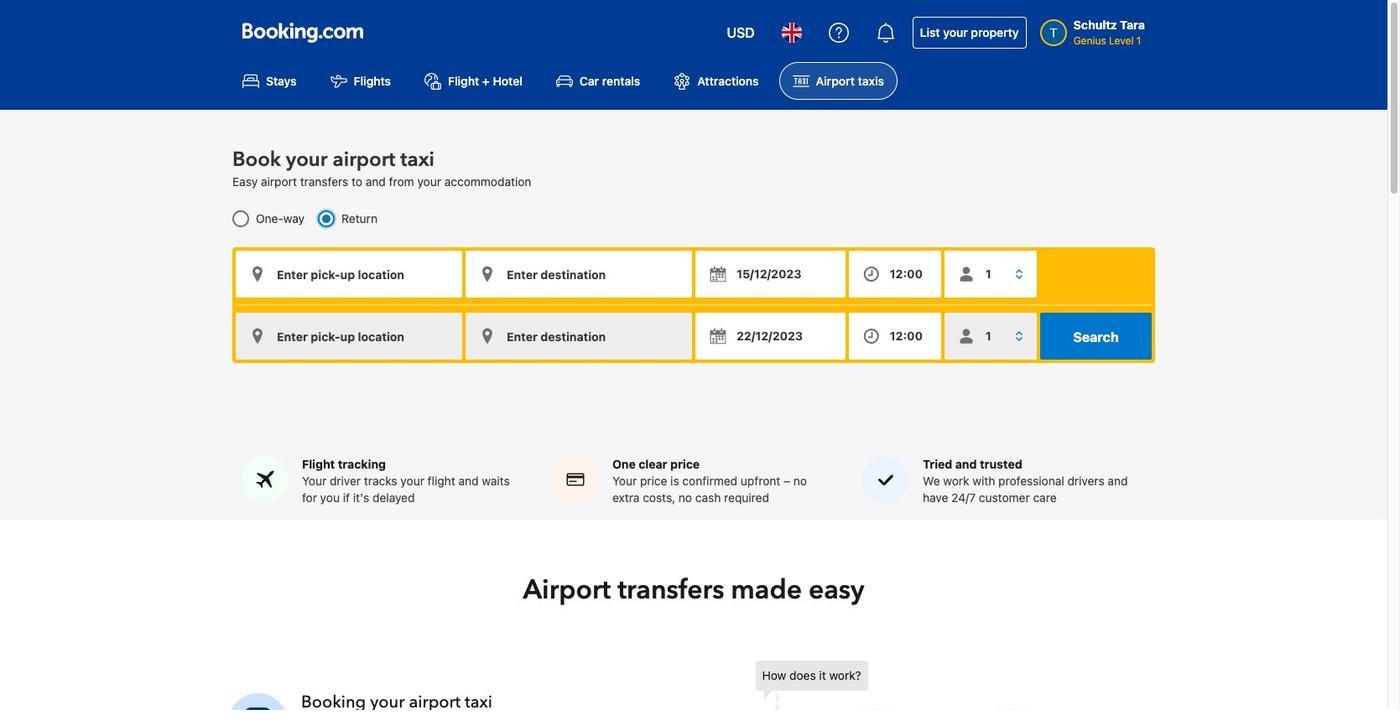 Task type: locate. For each thing, give the bounding box(es) containing it.
no
[[794, 474, 807, 489], [679, 491, 692, 505]]

1 horizontal spatial airport
[[816, 74, 855, 88]]

does
[[790, 669, 816, 683]]

flight
[[428, 474, 455, 489]]

level
[[1110, 34, 1134, 47]]

transfers inside book your airport taxi easy airport transfers to and from your accommodation
[[300, 175, 349, 189]]

airport
[[816, 74, 855, 88], [523, 573, 611, 610]]

stays
[[266, 74, 297, 88]]

it
[[820, 669, 826, 683]]

1 vertical spatial no
[[679, 491, 692, 505]]

flight up driver at the left of the page
[[302, 458, 335, 472]]

1 vertical spatial 12:00 button
[[849, 313, 942, 360]]

you
[[320, 491, 340, 505]]

0 vertical spatial flight
[[448, 74, 479, 88]]

trusted
[[980, 458, 1023, 472]]

0 vertical spatial 12:00 button
[[849, 251, 942, 298]]

no down is on the left bottom
[[679, 491, 692, 505]]

with
[[973, 474, 996, 489]]

1 horizontal spatial airport
[[333, 146, 396, 174]]

1 vertical spatial 12:00
[[890, 329, 923, 344]]

price
[[671, 458, 700, 472], [640, 474, 668, 489]]

usd button
[[717, 13, 765, 53]]

upfront
[[741, 474, 781, 489]]

24/7
[[952, 491, 976, 505]]

easy
[[809, 573, 865, 610]]

price up is on the left bottom
[[671, 458, 700, 472]]

transfers
[[300, 175, 349, 189], [618, 573, 725, 610]]

1 vertical spatial transfers
[[618, 573, 725, 610]]

0 vertical spatial 12:00
[[890, 267, 923, 281]]

booking airport taxi image
[[756, 662, 1108, 711], [228, 694, 288, 711]]

1 12:00 button from the top
[[849, 251, 942, 298]]

15/12/2023 button
[[696, 251, 846, 298]]

one
[[613, 458, 636, 472]]

2 12:00 from the top
[[890, 329, 923, 344]]

1 vertical spatial price
[[640, 474, 668, 489]]

your right list
[[944, 25, 968, 39]]

1
[[1137, 34, 1142, 47]]

flights link
[[317, 62, 405, 100]]

1 horizontal spatial flight
[[448, 74, 479, 88]]

work
[[944, 474, 970, 489]]

easy
[[232, 175, 258, 189]]

0 vertical spatial airport
[[816, 74, 855, 88]]

attractions
[[698, 74, 759, 88]]

usd
[[727, 25, 755, 40]]

confirmed
[[683, 474, 738, 489]]

delayed
[[373, 491, 415, 505]]

–
[[784, 474, 791, 489]]

2 your from the left
[[613, 474, 637, 489]]

to
[[352, 175, 363, 189]]

driver
[[330, 474, 361, 489]]

your up for
[[302, 474, 327, 489]]

flight
[[448, 74, 479, 88], [302, 458, 335, 472]]

22/12/2023
[[737, 329, 803, 344]]

0 horizontal spatial your
[[302, 474, 327, 489]]

schultz
[[1074, 18, 1118, 32]]

tracks
[[364, 474, 398, 489]]

flight inside flight tracking your driver tracks your flight and waits for you if it's delayed
[[302, 458, 335, 472]]

1 vertical spatial airport
[[523, 573, 611, 610]]

book
[[232, 146, 281, 174]]

tracking
[[338, 458, 386, 472]]

book your airport taxi easy airport transfers to and from your accommodation
[[232, 146, 532, 189]]

genius
[[1074, 34, 1107, 47]]

and right to
[[366, 175, 386, 189]]

1 horizontal spatial your
[[613, 474, 637, 489]]

your inside one clear price your price is confirmed upfront – no extra costs, no cash required
[[613, 474, 637, 489]]

airport up to
[[333, 146, 396, 174]]

0 vertical spatial airport
[[333, 146, 396, 174]]

0 vertical spatial price
[[671, 458, 700, 472]]

0 horizontal spatial flight
[[302, 458, 335, 472]]

we
[[923, 474, 940, 489]]

price down clear
[[640, 474, 668, 489]]

0 horizontal spatial transfers
[[300, 175, 349, 189]]

schultz tara genius level 1
[[1074, 18, 1146, 47]]

flights
[[354, 74, 391, 88]]

for
[[302, 491, 317, 505]]

booking.com online hotel reservations image
[[243, 23, 363, 43]]

your inside flight tracking your driver tracks your flight and waits for you if it's delayed
[[302, 474, 327, 489]]

your
[[302, 474, 327, 489], [613, 474, 637, 489]]

+
[[483, 74, 490, 88]]

0 vertical spatial transfers
[[300, 175, 349, 189]]

no right –
[[794, 474, 807, 489]]

0 vertical spatial no
[[794, 474, 807, 489]]

your up delayed
[[401, 474, 425, 489]]

taxi
[[401, 146, 435, 174]]

made
[[731, 573, 802, 610]]

flight inside flight + hotel "link"
[[448, 74, 479, 88]]

airport down book
[[261, 175, 297, 189]]

and inside flight tracking your driver tracks your flight and waits for you if it's delayed
[[459, 474, 479, 489]]

flight left '+'
[[448, 74, 479, 88]]

1 your from the left
[[302, 474, 327, 489]]

required
[[724, 491, 770, 505]]

1 12:00 from the top
[[890, 267, 923, 281]]

1 vertical spatial flight
[[302, 458, 335, 472]]

your down one
[[613, 474, 637, 489]]

your
[[944, 25, 968, 39], [286, 146, 328, 174], [418, 175, 441, 189], [401, 474, 425, 489]]

costs,
[[643, 491, 676, 505]]

your inside flight tracking your driver tracks your flight and waits for you if it's delayed
[[401, 474, 425, 489]]

airport taxis
[[816, 74, 885, 88]]

airport
[[333, 146, 396, 174], [261, 175, 297, 189]]

12:00
[[890, 267, 923, 281], [890, 329, 923, 344]]

customer
[[979, 491, 1030, 505]]

if
[[343, 491, 350, 505]]

flight + hotel link
[[411, 62, 536, 100]]

12:00 button
[[849, 251, 942, 298], [849, 313, 942, 360]]

car rentals
[[580, 74, 641, 88]]

airport for airport transfers made easy
[[523, 573, 611, 610]]

0 horizontal spatial airport
[[523, 573, 611, 610]]

airport transfers made easy
[[523, 573, 865, 610]]

Enter destination text field
[[466, 251, 692, 298]]

1 vertical spatial airport
[[261, 175, 297, 189]]

0 horizontal spatial booking airport taxi image
[[228, 694, 288, 711]]

2 12:00 button from the top
[[849, 313, 942, 360]]

and
[[366, 175, 386, 189], [956, 458, 977, 472], [459, 474, 479, 489], [1108, 474, 1128, 489]]

and right the 'flight'
[[459, 474, 479, 489]]

tara
[[1121, 18, 1146, 32]]



Task type: vqa. For each thing, say whether or not it's contained in the screenshot.
"Car rentals"
yes



Task type: describe. For each thing, give the bounding box(es) containing it.
15/12/2023
[[737, 267, 802, 281]]

and up the work at the bottom right of page
[[956, 458, 977, 472]]

return
[[342, 212, 378, 226]]

how
[[762, 669, 787, 683]]

drivers
[[1068, 474, 1105, 489]]

airport taxis link
[[779, 62, 898, 100]]

your right book
[[286, 146, 328, 174]]

flight + hotel
[[448, 74, 523, 88]]

list
[[920, 25, 941, 39]]

flight tracking your driver tracks your flight and waits for you if it's delayed
[[302, 458, 510, 505]]

from
[[389, 175, 414, 189]]

tried and trusted we work with professional drivers and have 24/7 customer care
[[923, 458, 1128, 505]]

0 horizontal spatial no
[[679, 491, 692, 505]]

list your property link
[[913, 17, 1027, 49]]

car rentals link
[[543, 62, 654, 100]]

tried
[[923, 458, 953, 472]]

extra
[[613, 491, 640, 505]]

12:00 button for 15/12/2023
[[849, 251, 942, 298]]

1 horizontal spatial booking airport taxi image
[[756, 662, 1108, 711]]

rentals
[[602, 74, 641, 88]]

have
[[923, 491, 949, 505]]

care
[[1034, 491, 1057, 505]]

and inside book your airport taxi easy airport transfers to and from your accommodation
[[366, 175, 386, 189]]

search
[[1074, 330, 1119, 345]]

12:00 for 15/12/2023
[[890, 267, 923, 281]]

car
[[580, 74, 599, 88]]

1 horizontal spatial transfers
[[618, 573, 725, 610]]

airport for airport taxis
[[816, 74, 855, 88]]

how does it work?
[[762, 669, 862, 683]]

1 horizontal spatial price
[[671, 458, 700, 472]]

22/12/2023 button
[[696, 313, 846, 360]]

it's
[[353, 491, 369, 505]]

way
[[284, 212, 305, 226]]

0 horizontal spatial price
[[640, 474, 668, 489]]

your down taxi
[[418, 175, 441, 189]]

professional
[[999, 474, 1065, 489]]

waits
[[482, 474, 510, 489]]

flight for flight + hotel
[[448, 74, 479, 88]]

12:00 for 22/12/2023
[[890, 329, 923, 344]]

cash
[[696, 491, 721, 505]]

one-way
[[256, 212, 305, 226]]

property
[[971, 25, 1019, 39]]

taxis
[[858, 74, 885, 88]]

flight for flight tracking your driver tracks your flight and waits for you if it's delayed
[[302, 458, 335, 472]]

search button
[[1041, 313, 1152, 360]]

one clear price your price is confirmed upfront – no extra costs, no cash required
[[613, 458, 807, 505]]

attractions link
[[661, 62, 773, 100]]

clear
[[639, 458, 668, 472]]

stays link
[[229, 62, 310, 100]]

and right drivers
[[1108, 474, 1128, 489]]

is
[[671, 474, 680, 489]]

one-
[[256, 212, 284, 226]]

accommodation
[[445, 175, 532, 189]]

0 horizontal spatial airport
[[261, 175, 297, 189]]

work?
[[830, 669, 862, 683]]

12:00 button for 22/12/2023
[[849, 313, 942, 360]]

list your property
[[920, 25, 1019, 39]]

1 horizontal spatial no
[[794, 474, 807, 489]]

Enter pick-up location text field
[[236, 251, 462, 298]]

hotel
[[493, 74, 523, 88]]



